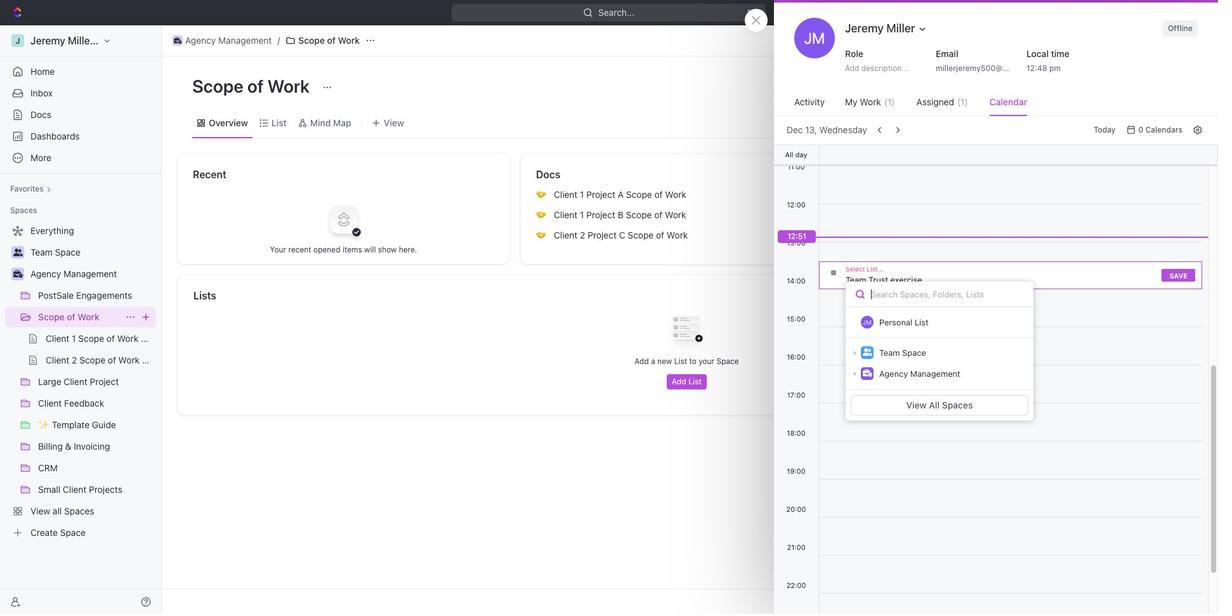Task type: describe. For each thing, give the bounding box(es) containing it.
my work
[[846, 96, 882, 107]]

12:00
[[787, 201, 806, 209]]

dashboards link
[[5, 126, 156, 147]]

favorites
[[10, 184, 44, 194]]

1 vertical spatial scope of work
[[192, 76, 314, 96]]

project for client 1 project
[[963, 35, 992, 46]]

select list... button
[[846, 265, 1156, 273]]

a
[[618, 189, 624, 200]]

view
[[907, 400, 927, 411]]

list link
[[269, 114, 287, 132]]

2
[[580, 230, 586, 241]]

docs link
[[5, 105, 156, 125]]

0 horizontal spatial all
[[786, 150, 794, 158]]

add for add list
[[672, 377, 687, 387]]

of inside 'tree'
[[67, 312, 75, 323]]

view all spaces
[[907, 400, 973, 411]]

your
[[699, 357, 715, 366]]

show
[[378, 245, 397, 254]]

my
[[846, 96, 858, 107]]

19:00
[[787, 467, 806, 476]]

overview
[[209, 117, 248, 128]]

here.
[[399, 245, 417, 254]]

agency inside sidebar navigation
[[30, 269, 61, 279]]

docs inside docs 'link'
[[30, 109, 51, 120]]

empty
[[964, 552, 988, 562]]

0 horizontal spatial activity
[[795, 96, 825, 107]]

mind map link
[[308, 114, 352, 132]]

20:00
[[787, 505, 807, 514]]

creative
[[954, 470, 988, 481]]

details button
[[930, 397, 973, 420]]

personal list
[[880, 317, 929, 328]]

project for client 1 project a scope of work
[[587, 189, 616, 200]]

client 2 project c scope of work
[[554, 230, 688, 241]]

list inside button
[[689, 377, 702, 387]]

1 vertical spatial docs
[[536, 169, 561, 180]]

client 1 project a scope of work
[[554, 189, 687, 200]]

12:48
[[1027, 63, 1048, 73]]

client for client 1 project b scope of work
[[554, 210, 578, 220]]

client for client 1 project
[[930, 35, 954, 46]]

status
[[934, 161, 961, 172]]

search...
[[599, 7, 635, 18]]

items
[[343, 245, 362, 254]]

fields
[[974, 440, 1006, 454]]

0 vertical spatial agency management link
[[170, 33, 275, 48]]

14:00
[[787, 277, 806, 285]]

business time image
[[863, 370, 873, 377]]

1 for client 1 project b scope of work
[[580, 210, 584, 220]]

add inside role add description...
[[846, 63, 860, 73]]

automations
[[1130, 35, 1183, 46]]

business time image inside sidebar navigation
[[13, 270, 23, 278]]

client 1 project
[[930, 35, 992, 46]]

action items
[[1047, 403, 1106, 414]]

attachments
[[930, 589, 999, 602]]

add list button
[[667, 375, 707, 390]]

details
[[935, 403, 968, 414]]

today button
[[1089, 123, 1122, 138]]

11:00
[[788, 163, 806, 171]]

0 vertical spatial agency
[[185, 35, 216, 46]]

a
[[651, 357, 656, 366]]

Edit task name text field
[[930, 102, 1159, 151]]

no lists icon. image
[[662, 306, 713, 357]]

action items button
[[1042, 397, 1111, 420]]

add a new list to your space
[[635, 357, 739, 366]]

add description... button
[[841, 61, 924, 76]]

lists button
[[193, 288, 1182, 303]]

millerjeremy500@gmail.com
[[936, 63, 1041, 73]]

opened
[[314, 245, 341, 254]]

0 horizontal spatial agency management link
[[30, 264, 154, 284]]

offline
[[1169, 23, 1194, 33]]

add list
[[672, 377, 702, 387]]

team space
[[880, 348, 927, 358]]

project for client 2 project c scope of work
[[588, 230, 617, 241]]

6
[[957, 552, 962, 562]]

description...
[[862, 63, 909, 73]]

custom fields
[[930, 440, 1006, 454]]

custom fields button
[[930, 432, 1159, 462]]

0:03:27
[[1093, 8, 1122, 17]]

save
[[1170, 271, 1188, 280]]

no recent items image
[[318, 194, 369, 245]]

automations button
[[1124, 31, 1190, 50]]

role
[[846, 48, 864, 59]]

management inside sidebar navigation
[[64, 269, 117, 279]]

subtasks
[[985, 403, 1029, 414]]

custom fields element
[[930, 462, 1159, 565]]

0 vertical spatial scope of work link
[[283, 33, 363, 48]]

2 horizontal spatial management
[[911, 369, 961, 379]]

action
[[1047, 403, 1077, 414]]

local time 12:48 pm
[[1027, 48, 1070, 73]]

business time image inside agency management link
[[174, 37, 182, 44]]

Task Name text field
[[846, 271, 1156, 289]]

client 1 project b scope of work
[[554, 210, 687, 220]]

overview link
[[206, 114, 248, 132]]

recent
[[193, 169, 227, 180]]

assigned
[[917, 96, 955, 107]]

activity inside task sidebar navigation tab list
[[1188, 128, 1212, 135]]



Task type: vqa. For each thing, say whether or not it's contained in the screenshot.
search tasks... TEXT FIELD
no



Task type: locate. For each thing, give the bounding box(es) containing it.
1 horizontal spatial docs
[[536, 169, 561, 180]]

add inside button
[[672, 377, 687, 387]]

lists
[[194, 290, 216, 302]]

1 horizontal spatial agency
[[185, 35, 216, 46]]

tree
[[5, 221, 156, 543]]

attachments button
[[930, 580, 1159, 611]]

show
[[935, 552, 955, 562]]

b
[[618, 210, 624, 220]]

list left 'mind'
[[272, 117, 287, 128]]

21:00
[[787, 543, 806, 552]]

custom
[[930, 440, 972, 454]]

13:00
[[787, 239, 806, 247]]

space
[[903, 348, 927, 358], [717, 357, 739, 366]]

1 up 2
[[580, 210, 584, 220]]

22:00
[[787, 582, 806, 590]]

work
[[338, 35, 360, 46], [268, 76, 310, 96], [860, 96, 882, 107], [666, 189, 687, 200], [665, 210, 687, 220], [667, 230, 688, 241], [78, 312, 100, 323]]

1 horizontal spatial activity
[[1188, 128, 1212, 135]]

1 vertical spatial agency
[[30, 269, 61, 279]]

client left a
[[554, 189, 578, 200]]

0 vertical spatial docs
[[30, 109, 51, 120]]

1 vertical spatial 🤝
[[536, 210, 547, 220]]

all day
[[786, 150, 808, 158]]

1 horizontal spatial add
[[672, 377, 687, 387]]

2 horizontal spatial agency management
[[880, 369, 961, 379]]

agency management
[[185, 35, 272, 46], [30, 269, 117, 279], [880, 369, 961, 379]]

inbox link
[[5, 83, 156, 103]]

0 vertical spatial scope of work
[[299, 35, 360, 46]]

select list...
[[846, 265, 884, 273]]

project left phase
[[990, 470, 1019, 481]]

management
[[218, 35, 272, 46], [64, 269, 117, 279], [911, 369, 961, 379]]

list down to
[[689, 377, 702, 387]]

show 6 empty fields
[[935, 552, 1010, 562]]

0 vertical spatial spaces
[[10, 206, 37, 215]]

client left 2
[[554, 230, 578, 241]]

1 vertical spatial business time image
[[13, 270, 23, 278]]

1 vertical spatial all
[[930, 400, 940, 411]]

home link
[[5, 62, 156, 82]]

day
[[796, 150, 808, 158]]

team
[[880, 348, 901, 358]]

3 🤝 from the top
[[536, 230, 547, 240]]

🤝 for client 2 project c scope of work
[[536, 230, 547, 240]]

subtasks button
[[980, 397, 1034, 420]]

1 vertical spatial add
[[635, 357, 649, 366]]

add down role
[[846, 63, 860, 73]]

scope inside sidebar navigation
[[38, 312, 65, 323]]

1 🤝 from the top
[[536, 190, 547, 199]]

agency
[[185, 35, 216, 46], [30, 269, 61, 279], [880, 369, 909, 379]]

🤝 for client 1 project b scope of work
[[536, 210, 547, 220]]

🤝
[[536, 190, 547, 199], [536, 210, 547, 220], [536, 230, 547, 240]]

🤝 for client 1 project a scope of work
[[536, 190, 547, 199]]

16:00
[[787, 353, 806, 361]]

⌘k
[[748, 7, 762, 18]]

estimate
[[934, 302, 970, 313]]

list
[[272, 117, 287, 128], [915, 317, 929, 328], [675, 357, 688, 366], [689, 377, 702, 387]]

today
[[1094, 125, 1116, 135]]

2 🤝 from the top
[[536, 210, 547, 220]]

0:03:27 button
[[1080, 5, 1143, 20]]

1 vertical spatial 1
[[580, 189, 584, 200]]

list left to
[[675, 357, 688, 366]]

project left b
[[587, 210, 616, 220]]

1 for client 1 project
[[956, 35, 960, 46]]

new button
[[979, 3, 1024, 23]]

list...
[[867, 265, 884, 273]]

2 vertical spatial 1
[[580, 210, 584, 220]]

scope of work inside sidebar navigation
[[38, 312, 100, 323]]

role add description...
[[846, 48, 909, 73]]

2 vertical spatial 🤝
[[536, 230, 547, 240]]

dashboards
[[30, 131, 80, 142]]

0 vertical spatial 🤝
[[536, 190, 547, 199]]

new
[[658, 357, 673, 366]]

dates
[[934, 255, 958, 266]]

1 vertical spatial scope of work link
[[38, 307, 121, 328]]

0 vertical spatial activity
[[795, 96, 825, 107]]

1 horizontal spatial space
[[903, 348, 927, 358]]

1 up the email
[[956, 35, 960, 46]]

1 vertical spatial agency management link
[[30, 264, 154, 284]]

space right team
[[903, 348, 927, 358]]

business time image
[[174, 37, 182, 44], [13, 270, 23, 278]]

jm
[[805, 29, 825, 47], [863, 319, 872, 326]]

0 horizontal spatial jm
[[805, 29, 825, 47]]

0 horizontal spatial docs
[[30, 109, 51, 120]]

0 horizontal spatial agency management
[[30, 269, 117, 279]]

1 horizontal spatial scope of work link
[[283, 33, 363, 48]]

project left a
[[587, 189, 616, 200]]

phase
[[1021, 470, 1046, 481]]

spaces down favorites
[[10, 206, 37, 215]]

project right 2
[[588, 230, 617, 241]]

0 vertical spatial all
[[786, 150, 794, 158]]

1 horizontal spatial all
[[930, 400, 940, 411]]

1 horizontal spatial agency management
[[185, 35, 272, 46]]

0 vertical spatial 1
[[956, 35, 960, 46]]

will
[[364, 245, 376, 254]]

1 horizontal spatial management
[[218, 35, 272, 46]]

1 horizontal spatial jm
[[863, 319, 872, 326]]

1 vertical spatial jm
[[863, 319, 872, 326]]

local
[[1027, 48, 1049, 59]]

project for client 1 project b scope of work
[[587, 210, 616, 220]]

fields
[[990, 552, 1010, 562]]

email millerjeremy500@gmail.com
[[936, 48, 1041, 73]]

tree containing agency management
[[5, 221, 156, 543]]

1 vertical spatial management
[[64, 269, 117, 279]]

2 vertical spatial agency management
[[880, 369, 961, 379]]

creative project phase
[[954, 470, 1046, 481]]

inbox
[[30, 88, 53, 98]]

0 vertical spatial agency management
[[185, 35, 272, 46]]

spaces inside sidebar navigation
[[10, 206, 37, 215]]

1 vertical spatial activity
[[1188, 128, 1212, 135]]

add
[[846, 63, 860, 73], [635, 357, 649, 366], [672, 377, 687, 387]]

0 horizontal spatial business time image
[[13, 270, 23, 278]]

0 vertical spatial add
[[846, 63, 860, 73]]

project
[[963, 35, 992, 46], [587, 189, 616, 200], [587, 210, 616, 220], [588, 230, 617, 241], [990, 470, 1019, 481]]

space right your
[[717, 357, 739, 366]]

add left a
[[635, 357, 649, 366]]

all inside button
[[930, 400, 940, 411]]

user group image
[[863, 349, 873, 356]]

1 left a
[[580, 189, 584, 200]]

recent
[[289, 245, 312, 254]]

0 horizontal spatial management
[[64, 269, 117, 279]]

calendar
[[990, 96, 1028, 107]]

home
[[30, 66, 55, 77]]

0 horizontal spatial scope of work link
[[38, 307, 121, 328]]

1 horizontal spatial spaces
[[943, 400, 973, 411]]

activity
[[795, 96, 825, 107], [1188, 128, 1212, 135]]

2 horizontal spatial agency
[[880, 369, 909, 379]]

personal
[[880, 317, 913, 328]]

0 horizontal spatial agency
[[30, 269, 61, 279]]

1
[[956, 35, 960, 46], [580, 189, 584, 200], [580, 210, 584, 220]]

items
[[1080, 403, 1106, 414]]

0 vertical spatial business time image
[[174, 37, 182, 44]]

all right view
[[930, 400, 940, 411]]

0 vertical spatial management
[[218, 35, 272, 46]]

1 horizontal spatial business time image
[[174, 37, 182, 44]]

18:00
[[787, 429, 806, 437]]

project inside the custom fields element
[[990, 470, 1019, 481]]

select
[[846, 265, 866, 273]]

/
[[278, 35, 280, 46]]

task sidebar navigation tab list
[[1186, 64, 1214, 179]]

c
[[619, 230, 626, 241]]

1 for client 1 project a scope of work
[[580, 189, 584, 200]]

upgrade link
[[914, 4, 974, 22]]

client for client 1 project a scope of work
[[554, 189, 578, 200]]

add for add a new list to your space
[[635, 357, 649, 366]]

17:00
[[788, 391, 806, 399]]

0 horizontal spatial add
[[635, 357, 649, 366]]

2 vertical spatial add
[[672, 377, 687, 387]]

sidebar navigation
[[0, 25, 162, 615]]

client left b
[[554, 210, 578, 220]]

client
[[930, 35, 954, 46], [554, 189, 578, 200], [554, 210, 578, 220], [554, 230, 578, 241]]

of
[[327, 35, 336, 46], [247, 76, 264, 96], [655, 189, 663, 200], [655, 210, 663, 220], [656, 230, 665, 241], [67, 312, 75, 323]]

time
[[1052, 48, 1070, 59]]

list right personal
[[915, 317, 929, 328]]

scope of work
[[299, 35, 360, 46], [192, 76, 314, 96], [38, 312, 100, 323]]

0 horizontal spatial space
[[717, 357, 739, 366]]

to
[[690, 357, 697, 366]]

client for client 2 project c scope of work
[[554, 230, 578, 241]]

1 vertical spatial agency management
[[30, 269, 117, 279]]

1 vertical spatial spaces
[[943, 400, 973, 411]]

15:00
[[787, 315, 806, 323]]

Search Spaces, Folders, Lists text field
[[846, 282, 1034, 307]]

2 vertical spatial management
[[911, 369, 961, 379]]

all left day
[[786, 150, 794, 158]]

client up the email
[[930, 35, 954, 46]]

favorites button
[[5, 182, 56, 197]]

new
[[997, 7, 1016, 18]]

spaces inside button
[[943, 400, 973, 411]]

agency management link
[[170, 33, 275, 48], [30, 264, 154, 284]]

view all spaces button
[[851, 396, 1029, 416]]

0 horizontal spatial spaces
[[10, 206, 37, 215]]

2 vertical spatial agency
[[880, 369, 909, 379]]

spaces
[[10, 206, 37, 215], [943, 400, 973, 411]]

2 vertical spatial scope of work
[[38, 312, 100, 323]]

tree inside sidebar navigation
[[5, 221, 156, 543]]

2 horizontal spatial add
[[846, 63, 860, 73]]

scope
[[299, 35, 325, 46], [192, 76, 244, 96], [627, 189, 652, 200], [626, 210, 652, 220], [628, 230, 654, 241], [38, 312, 65, 323]]

1 horizontal spatial agency management link
[[170, 33, 275, 48]]

work inside 'tree'
[[78, 312, 100, 323]]

project up email millerjeremy500@gmail.com at the right top of page
[[963, 35, 992, 46]]

0 vertical spatial jm
[[805, 29, 825, 47]]

agency management inside sidebar navigation
[[30, 269, 117, 279]]

spaces right view
[[943, 400, 973, 411]]

email
[[936, 48, 959, 59]]

add down 'add a new list to your space'
[[672, 377, 687, 387]]



